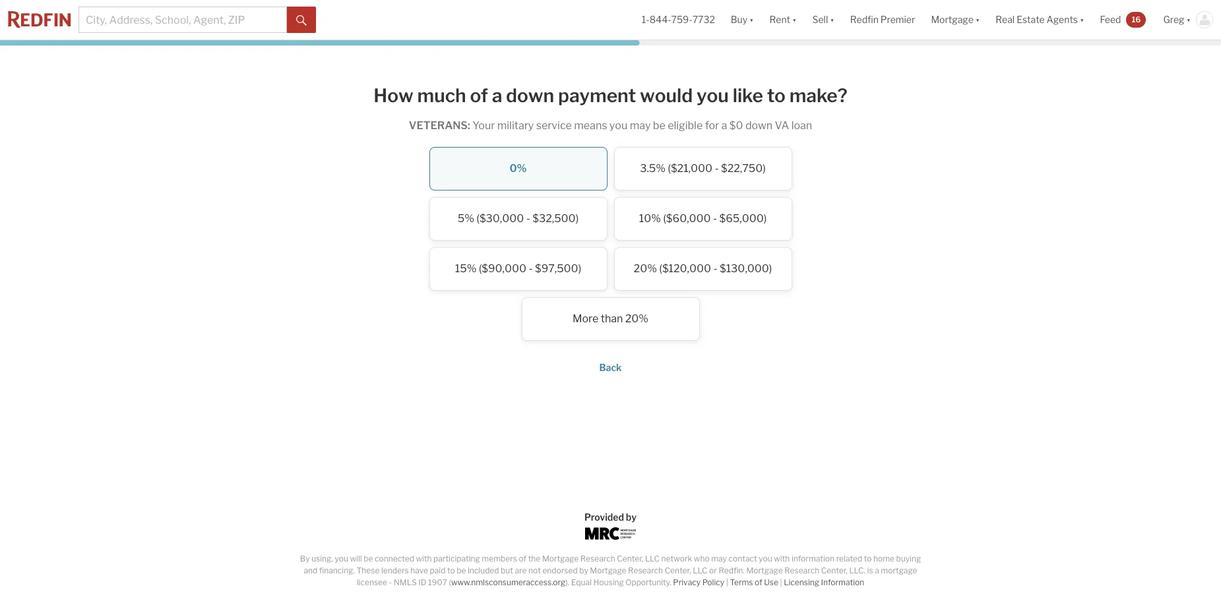 Task type: locate. For each thing, give the bounding box(es) containing it.
down right '$0'
[[746, 119, 773, 132]]

2 horizontal spatial center,
[[822, 566, 848, 576]]

licensing information link
[[784, 578, 865, 588]]

0 horizontal spatial down
[[506, 84, 555, 107]]

$22,750)
[[722, 162, 766, 175]]

a
[[492, 84, 503, 107], [722, 119, 728, 132], [875, 566, 880, 576]]

with up use
[[775, 555, 790, 564]]

to up is
[[865, 555, 872, 564]]

20% right than
[[626, 313, 649, 325]]

- for ($21,000
[[715, 162, 719, 175]]

).
[[566, 578, 570, 588]]

home
[[874, 555, 895, 564]]

rent ▾ button
[[770, 0, 797, 40]]

10%
[[640, 212, 661, 225]]

0 horizontal spatial |
[[727, 578, 729, 588]]

of left use
[[755, 578, 763, 588]]

rent
[[770, 14, 791, 25]]

($60,000
[[664, 212, 711, 225]]

mortgage
[[932, 14, 974, 25], [543, 555, 579, 564], [590, 566, 627, 576], [747, 566, 783, 576]]

▾ right sell
[[831, 14, 835, 25]]

paid
[[430, 566, 446, 576]]

would
[[640, 84, 693, 107]]

of inside by using, you will be connected with participating members of the mortgage research center, llc network who may contact you with information related to home buying and financing. these lenders have paid to be included but are not endorsed by mortgage research center, llc or redfin. mortgage research center, llc. is a mortgage licensee - nmls id 1907 (
[[519, 555, 527, 564]]

1-844-759-7732
[[642, 14, 715, 25]]

using,
[[312, 555, 333, 564]]

|
[[727, 578, 729, 588], [781, 578, 783, 588]]

opportunity.
[[626, 578, 672, 588]]

research up opportunity. on the bottom of the page
[[629, 566, 664, 576]]

to
[[865, 555, 872, 564], [448, 566, 455, 576]]

0 vertical spatial may
[[630, 119, 651, 132]]

1 vertical spatial may
[[712, 555, 727, 564]]

1 horizontal spatial with
[[775, 555, 790, 564]]

mortgage left the real
[[932, 14, 974, 25]]

research
[[581, 555, 616, 564], [629, 566, 664, 576], [785, 566, 820, 576]]

you
[[697, 84, 729, 107], [610, 119, 628, 132], [335, 555, 349, 564], [759, 555, 773, 564]]

3.5% ($21,000 - $22,750)
[[640, 162, 766, 175]]

0 horizontal spatial by
[[580, 566, 589, 576]]

center,
[[617, 555, 644, 564], [665, 566, 692, 576], [822, 566, 848, 576]]

nmls
[[394, 578, 417, 588]]

more than 20%
[[573, 313, 649, 325]]

759-
[[672, 14, 693, 25]]

1 horizontal spatial of
[[519, 555, 527, 564]]

2 vertical spatial a
[[875, 566, 880, 576]]

0 vertical spatial be
[[653, 119, 666, 132]]

1 | from the left
[[727, 578, 729, 588]]

▾ for mortgage ▾
[[976, 14, 980, 25]]

may up or at bottom
[[712, 555, 727, 564]]

| right use
[[781, 578, 783, 588]]

0 vertical spatial of
[[470, 84, 488, 107]]

sell
[[813, 14, 829, 25]]

sell ▾ button
[[813, 0, 835, 40]]

1 horizontal spatial |
[[781, 578, 783, 588]]

1 vertical spatial to
[[448, 566, 455, 576]]

1 vertical spatial be
[[364, 555, 373, 564]]

0 horizontal spatial research
[[581, 555, 616, 564]]

▾ right 'buy'
[[750, 14, 754, 25]]

- down "lenders"
[[389, 578, 392, 588]]

provided
[[585, 512, 624, 523]]

1 horizontal spatial center,
[[665, 566, 692, 576]]

0 vertical spatial by
[[626, 512, 637, 523]]

1 horizontal spatial be
[[457, 566, 466, 576]]

of left the on the bottom
[[519, 555, 527, 564]]

redfin.
[[719, 566, 745, 576]]

▾ right agents
[[1081, 14, 1085, 25]]

2 | from the left
[[781, 578, 783, 588]]

0%
[[510, 162, 527, 175]]

1 vertical spatial a
[[722, 119, 728, 132]]

0 horizontal spatial may
[[630, 119, 651, 132]]

20% ($120,000 - $130,000)
[[634, 262, 773, 275]]

va loan
[[775, 119, 813, 132]]

llc up opportunity. on the bottom of the page
[[646, 555, 660, 564]]

center, down network
[[665, 566, 692, 576]]

1 ▾ from the left
[[750, 14, 754, 25]]

- left $65,000)
[[714, 212, 718, 225]]

by inside by using, you will be connected with participating members of the mortgage research center, llc network who may contact you with information related to home buying and financing. these lenders have paid to be included but are not endorsed by mortgage research center, llc or redfin. mortgage research center, llc. is a mortgage licensee - nmls id 1907 (
[[580, 566, 589, 576]]

▾ for buy ▾
[[750, 14, 754, 25]]

▾ left the real
[[976, 14, 980, 25]]

0 vertical spatial down
[[506, 84, 555, 107]]

a right is
[[875, 566, 880, 576]]

may
[[630, 119, 651, 132], [712, 555, 727, 564]]

1 horizontal spatial llc
[[693, 566, 708, 576]]

6 ▾ from the left
[[1187, 14, 1192, 25]]

2 ▾ from the left
[[793, 14, 797, 25]]

you right means
[[610, 119, 628, 132]]

0 horizontal spatial of
[[470, 84, 488, 107]]

how much of a down payment would you like to make?
[[374, 84, 848, 107]]

0 vertical spatial llc
[[646, 555, 660, 564]]

you up financing.
[[335, 555, 349, 564]]

16
[[1132, 14, 1142, 24]]

research up licensing
[[785, 566, 820, 576]]

| down redfin.
[[727, 578, 729, 588]]

of
[[470, 84, 488, 107], [519, 555, 527, 564], [755, 578, 763, 588]]

by
[[626, 512, 637, 523], [580, 566, 589, 576]]

$65,000)
[[720, 212, 767, 225]]

licensee
[[357, 578, 388, 588]]

▾
[[750, 14, 754, 25], [793, 14, 797, 25], [831, 14, 835, 25], [976, 14, 980, 25], [1081, 14, 1085, 25], [1187, 14, 1192, 25]]

how
[[374, 84, 414, 107]]

endorsed
[[543, 566, 578, 576]]

2 vertical spatial of
[[755, 578, 763, 588]]

1 vertical spatial by
[[580, 566, 589, 576]]

mortgage inside dropdown button
[[932, 14, 974, 25]]

- right ($21,000
[[715, 162, 719, 175]]

of up "your"
[[470, 84, 488, 107]]

with up have
[[416, 555, 432, 564]]

be down participating
[[457, 566, 466, 576]]

how much of a down payment would you like to make? option group
[[347, 147, 875, 348]]

you up for
[[697, 84, 729, 107]]

www.nmlsconsumeraccess.org ). equal housing opportunity. privacy policy | terms of use | licensing information
[[451, 578, 865, 588]]

by up equal
[[580, 566, 589, 576]]

to make?
[[768, 84, 848, 107]]

15% ($90,000 - $97,500)
[[455, 262, 582, 275]]

be up these
[[364, 555, 373, 564]]

a up "your"
[[492, 84, 503, 107]]

may down would at top right
[[630, 119, 651, 132]]

mortgage up housing at the bottom
[[590, 566, 627, 576]]

center, up opportunity. on the bottom of the page
[[617, 555, 644, 564]]

be
[[653, 119, 666, 132], [364, 555, 373, 564], [457, 566, 466, 576]]

means
[[575, 119, 608, 132]]

1 horizontal spatial down
[[746, 119, 773, 132]]

- for ($60,000
[[714, 212, 718, 225]]

1 vertical spatial of
[[519, 555, 527, 564]]

real
[[996, 14, 1015, 25]]

($90,000
[[479, 262, 527, 275]]

to up (
[[448, 566, 455, 576]]

▾ right greg in the top of the page
[[1187, 14, 1192, 25]]

by up mortgage research center image
[[626, 512, 637, 523]]

for
[[705, 119, 720, 132]]

-
[[715, 162, 719, 175], [527, 212, 531, 225], [714, 212, 718, 225], [529, 262, 533, 275], [714, 262, 718, 275], [389, 578, 392, 588]]

2 horizontal spatial a
[[875, 566, 880, 576]]

- right ($120,000
[[714, 262, 718, 275]]

- left the "$32,500)"
[[527, 212, 531, 225]]

0 horizontal spatial with
[[416, 555, 432, 564]]

center, up information
[[822, 566, 848, 576]]

research up housing at the bottom
[[581, 555, 616, 564]]

2 vertical spatial be
[[457, 566, 466, 576]]

buy ▾
[[731, 14, 754, 25]]

llc
[[646, 555, 660, 564], [693, 566, 708, 576]]

1 vertical spatial 20%
[[626, 313, 649, 325]]

military
[[498, 119, 534, 132]]

estate
[[1017, 14, 1045, 25]]

2 horizontal spatial of
[[755, 578, 763, 588]]

1 horizontal spatial to
[[865, 555, 872, 564]]

20% left ($120,000
[[634, 262, 657, 275]]

is
[[868, 566, 874, 576]]

844-
[[650, 14, 672, 25]]

llc up the privacy policy link
[[693, 566, 708, 576]]

3 ▾ from the left
[[831, 14, 835, 25]]

related
[[837, 555, 863, 564]]

terms of use link
[[730, 578, 779, 588]]

down up military
[[506, 84, 555, 107]]

1 horizontal spatial may
[[712, 555, 727, 564]]

20%
[[634, 262, 657, 275], [626, 313, 649, 325]]

1 horizontal spatial by
[[626, 512, 637, 523]]

▾ right rent
[[793, 14, 797, 25]]

2 horizontal spatial be
[[653, 119, 666, 132]]

buy ▾ button
[[731, 0, 754, 40]]

4 ▾ from the left
[[976, 14, 980, 25]]

0 horizontal spatial a
[[492, 84, 503, 107]]

eligible
[[668, 119, 703, 132]]

be left eligible
[[653, 119, 666, 132]]

a left '$0'
[[722, 119, 728, 132]]

- left $97,500)
[[529, 262, 533, 275]]

buy
[[731, 14, 748, 25]]



Task type: describe. For each thing, give the bounding box(es) containing it.
back button
[[600, 362, 622, 373]]

0 vertical spatial 20%
[[634, 262, 657, 275]]

▾ for greg ▾
[[1187, 14, 1192, 25]]

not
[[529, 566, 541, 576]]

0 horizontal spatial be
[[364, 555, 373, 564]]

mortgage up use
[[747, 566, 783, 576]]

1-
[[642, 14, 650, 25]]

real estate agents ▾ button
[[988, 0, 1093, 40]]

redfin premier button
[[843, 0, 924, 40]]

housing
[[594, 578, 624, 588]]

2 horizontal spatial research
[[785, 566, 820, 576]]

policy
[[703, 578, 725, 588]]

equal
[[572, 578, 592, 588]]

than
[[601, 313, 623, 325]]

licensing
[[784, 578, 820, 588]]

City, Address, School, Agent, ZIP search field
[[79, 7, 287, 33]]

1-844-759-7732 link
[[642, 14, 715, 25]]

7732
[[693, 14, 715, 25]]

real estate agents ▾ link
[[996, 0, 1085, 40]]

by
[[300, 555, 310, 564]]

0 horizontal spatial center,
[[617, 555, 644, 564]]

service
[[537, 119, 572, 132]]

0 horizontal spatial llc
[[646, 555, 660, 564]]

buy ▾ button
[[723, 0, 762, 40]]

who
[[694, 555, 710, 564]]

back
[[600, 362, 622, 373]]

(
[[449, 578, 451, 588]]

provided by
[[585, 512, 637, 523]]

these
[[357, 566, 380, 576]]

5%
[[458, 212, 475, 225]]

veterans: your military service means you may be eligible for a $0 down va loan
[[409, 119, 813, 132]]

▾ for rent ▾
[[793, 14, 797, 25]]

15%
[[455, 262, 477, 275]]

may inside by using, you will be connected with participating members of the mortgage research center, llc network who may contact you with information related to home buying and financing. these lenders have paid to be included but are not endorsed by mortgage research center, llc or redfin. mortgage research center, llc. is a mortgage licensee - nmls id 1907 (
[[712, 555, 727, 564]]

$32,500)
[[533, 212, 579, 225]]

www.nmlsconsumeraccess.org
[[451, 578, 566, 588]]

network
[[662, 555, 693, 564]]

included
[[468, 566, 499, 576]]

mortgage
[[882, 566, 918, 576]]

1 vertical spatial llc
[[693, 566, 708, 576]]

1 with from the left
[[416, 555, 432, 564]]

mortgage up endorsed
[[543, 555, 579, 564]]

feed
[[1101, 14, 1122, 25]]

1 vertical spatial down
[[746, 119, 773, 132]]

are
[[515, 566, 527, 576]]

0 vertical spatial to
[[865, 555, 872, 564]]

your
[[473, 119, 495, 132]]

real estate agents ▾
[[996, 14, 1085, 25]]

id
[[419, 578, 427, 588]]

you right "contact"
[[759, 555, 773, 564]]

0 horizontal spatial to
[[448, 566, 455, 576]]

like
[[733, 84, 764, 107]]

privacy policy link
[[674, 578, 725, 588]]

much
[[418, 84, 466, 107]]

▾ for sell ▾
[[831, 14, 835, 25]]

mortgage research center image
[[585, 528, 637, 541]]

submit search image
[[296, 15, 307, 26]]

- inside by using, you will be connected with participating members of the mortgage research center, llc network who may contact you with information related to home buying and financing. these lenders have paid to be included but are not endorsed by mortgage research center, llc or redfin. mortgage research center, llc. is a mortgage licensee - nmls id 1907 (
[[389, 578, 392, 588]]

veterans:
[[409, 119, 471, 132]]

3.5%
[[640, 162, 666, 175]]

contact
[[729, 555, 758, 564]]

redfin
[[851, 14, 879, 25]]

premier
[[881, 14, 916, 25]]

of for housing
[[755, 578, 763, 588]]

buying
[[897, 555, 922, 564]]

use
[[765, 578, 779, 588]]

$130,000)
[[720, 262, 773, 275]]

- for ($30,000
[[527, 212, 531, 225]]

0 vertical spatial a
[[492, 84, 503, 107]]

information
[[822, 578, 865, 588]]

or
[[710, 566, 717, 576]]

rent ▾ button
[[762, 0, 805, 40]]

5% ($30,000 - $32,500)
[[458, 212, 579, 225]]

($30,000
[[477, 212, 524, 225]]

greg ▾
[[1164, 14, 1192, 25]]

1 horizontal spatial research
[[629, 566, 664, 576]]

of for will
[[519, 555, 527, 564]]

lenders
[[382, 566, 409, 576]]

($120,000
[[660, 262, 712, 275]]

- for ($90,000
[[529, 262, 533, 275]]

1907
[[428, 578, 447, 588]]

mortgage ▾
[[932, 14, 980, 25]]

privacy
[[674, 578, 701, 588]]

connected
[[375, 555, 414, 564]]

payment
[[558, 84, 637, 107]]

- for ($120,000
[[714, 262, 718, 275]]

and
[[304, 566, 318, 576]]

($21,000
[[668, 162, 713, 175]]

5 ▾ from the left
[[1081, 14, 1085, 25]]

agents
[[1047, 14, 1079, 25]]

have
[[411, 566, 428, 576]]

redfin premier
[[851, 14, 916, 25]]

10% ($60,000 - $65,000)
[[640, 212, 767, 225]]

1 horizontal spatial a
[[722, 119, 728, 132]]

but
[[501, 566, 514, 576]]

a inside by using, you will be connected with participating members of the mortgage research center, llc network who may contact you with information related to home buying and financing. these lenders have paid to be included but are not endorsed by mortgage research center, llc or redfin. mortgage research center, llc. is a mortgage licensee - nmls id 1907 (
[[875, 566, 880, 576]]

members
[[482, 555, 518, 564]]

www.nmlsconsumeraccess.org link
[[451, 578, 566, 588]]

information
[[792, 555, 835, 564]]

mortgage ▾ button
[[932, 0, 980, 40]]

terms
[[730, 578, 754, 588]]

sell ▾ button
[[805, 0, 843, 40]]

2 with from the left
[[775, 555, 790, 564]]



Task type: vqa. For each thing, say whether or not it's contained in the screenshot.
included
yes



